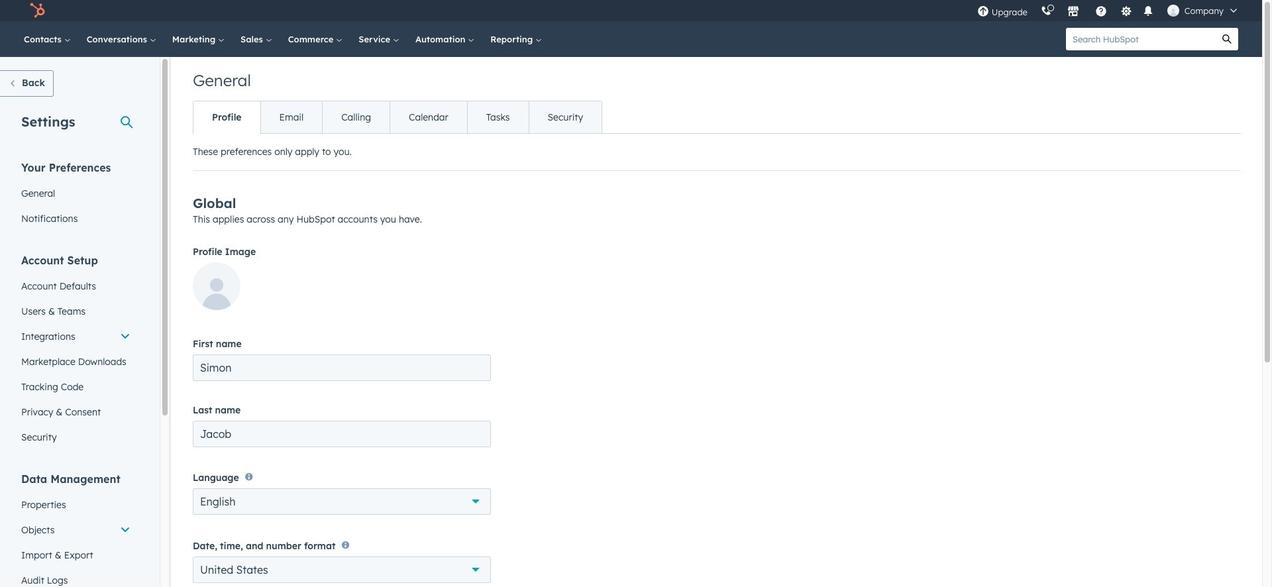 Task type: vqa. For each thing, say whether or not it's contained in the screenshot.
menu
yes



Task type: locate. For each thing, give the bounding box(es) containing it.
jacob simon image
[[1167, 5, 1179, 17]]

account setup element
[[13, 253, 138, 450]]

None text field
[[193, 355, 491, 381], [193, 421, 491, 447], [193, 355, 491, 381], [193, 421, 491, 447]]

marketplaces image
[[1067, 6, 1079, 18]]

menu
[[971, 0, 1246, 21]]

navigation
[[193, 101, 602, 134]]

data management element
[[13, 472, 138, 587]]



Task type: describe. For each thing, give the bounding box(es) containing it.
Search HubSpot search field
[[1066, 28, 1216, 50]]

your preferences element
[[13, 160, 138, 231]]



